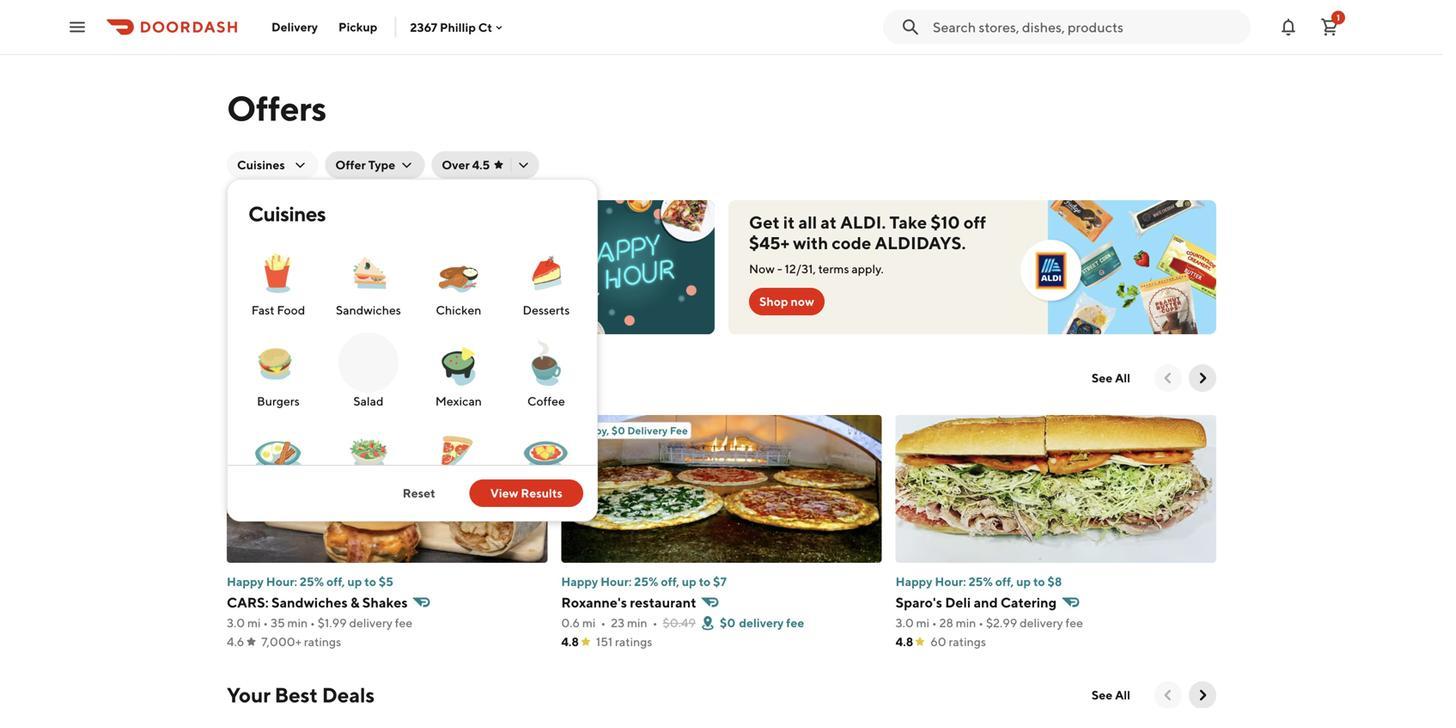 Task type: vqa. For each thing, say whether or not it's contained in the screenshot.
Hour to the left
yes



Task type: locate. For each thing, give the bounding box(es) containing it.
1 • from the left
[[263, 616, 268, 630]]

2 up from the left
[[682, 575, 697, 589]]

1 vertical spatial see all link
[[1082, 682, 1141, 708]]

sparo's deli and catering
[[896, 594, 1057, 611]]

previous button of carousel image
[[1160, 687, 1177, 704]]

1 vertical spatial 5pm
[[421, 384, 449, 400]]

2 mi from the left
[[583, 616, 596, 630]]

0 vertical spatial now
[[749, 262, 775, 276]]

hour:
[[266, 575, 297, 589], [601, 575, 632, 589], [935, 575, 967, 589]]

all left previous button of carousel icon
[[1116, 371, 1131, 385]]

2 off, from the left
[[661, 575, 680, 589]]

3.0 for sparo's deli and catering
[[896, 616, 914, 630]]

25% inside happy hour deals save 25% or more. every day 2-5pm
[[260, 384, 287, 400]]

3 up from the left
[[1017, 575, 1031, 589]]

2 horizontal spatial ratings
[[949, 635, 987, 649]]

to left $5
[[365, 575, 376, 589]]

mi for sparo's
[[917, 616, 930, 630]]

hour: for sandwiches
[[266, 575, 297, 589]]

pickup button
[[328, 13, 388, 41]]

25% up sparo's deli and catering
[[969, 575, 993, 589]]

deals up "salad" on the bottom left of the page
[[345, 356, 398, 381]]

$1.99
[[318, 616, 347, 630]]

ratings down the 28
[[949, 635, 987, 649]]

1 min from the left
[[288, 616, 308, 630]]

min
[[288, 616, 308, 630], [627, 616, 648, 630], [956, 616, 977, 630]]

min right 23
[[627, 616, 648, 630]]

1 vertical spatial every
[[343, 384, 379, 400]]

0 horizontal spatial day
[[281, 262, 301, 276]]

min right the 28
[[956, 616, 977, 630]]

1 vertical spatial all
[[1116, 688, 1131, 702]]

2 hour: from the left
[[601, 575, 632, 589]]

1 ratings from the left
[[304, 635, 341, 649]]

hour: up cars:
[[266, 575, 297, 589]]

2 horizontal spatial to
[[1034, 575, 1046, 589]]

every inside happy hour deals save 25% or more. every day 2-5pm
[[343, 384, 379, 400]]

1 to from the left
[[365, 575, 376, 589]]

5pm inside happy hour deals save 25% or more. every day 2-5pm
[[421, 384, 449, 400]]

to
[[365, 575, 376, 589], [699, 575, 711, 589], [1034, 575, 1046, 589]]

previous button of carousel image
[[1160, 370, 1177, 387]]

$45+
[[749, 233, 790, 253]]

0 vertical spatial delivery
[[272, 20, 318, 34]]

2367 phillip ct
[[410, 20, 493, 34]]

0 vertical spatial 5pm
[[320, 262, 345, 276]]

happy hour: 25% off, up to $7
[[562, 575, 727, 589]]

delivery down shakes
[[349, 616, 393, 630]]

0 vertical spatial all
[[1116, 371, 1131, 385]]

up
[[348, 575, 362, 589], [682, 575, 697, 589], [1017, 575, 1031, 589]]

up for restaurant
[[682, 575, 697, 589]]

0 vertical spatial see all
[[1092, 371, 1131, 385]]

next button of carousel image
[[1195, 370, 1212, 387]]

see all link left previous button of carousel image
[[1082, 682, 1141, 708]]

day left '2'
[[281, 262, 301, 276]]

5pm inside save 25% or more on happy hour restaurants every day 2 - 5pm
[[320, 262, 345, 276]]

-
[[312, 262, 318, 276], [778, 262, 783, 276]]

see left previous button of carousel icon
[[1092, 371, 1113, 385]]

or inside save 25% or more on happy hour restaurants every day 2 - 5pm
[[327, 212, 344, 232]]

1 horizontal spatial delivery
[[739, 616, 784, 630]]

fast food
[[252, 303, 305, 317]]

1 horizontal spatial ratings
[[615, 635, 653, 649]]

happy right on
[[416, 212, 469, 232]]

all
[[799, 212, 818, 232]]

delivery left pickup
[[272, 20, 318, 34]]

1 horizontal spatial delivery
[[628, 425, 668, 437]]

• left 23
[[601, 616, 606, 630]]

1 horizontal spatial hour:
[[601, 575, 632, 589]]

2 see from the top
[[1092, 688, 1113, 702]]

0 horizontal spatial hour:
[[266, 575, 297, 589]]

ratings down 3.0 mi • 35 min • $1.99 delivery fee
[[304, 635, 341, 649]]

- inside save 25% or more on happy hour restaurants every day 2 - 5pm
[[312, 262, 318, 276]]

happy up the sparo's
[[896, 575, 933, 589]]

0 horizontal spatial now
[[302, 294, 328, 309]]

• left $2.99
[[979, 616, 984, 630]]

1 horizontal spatial 5pm
[[421, 384, 449, 400]]

0 horizontal spatial to
[[365, 575, 376, 589]]

2 horizontal spatial hour:
[[935, 575, 967, 589]]

4.8 left 60
[[896, 635, 914, 649]]

1 horizontal spatial or
[[327, 212, 344, 232]]

1 vertical spatial day
[[382, 384, 404, 400]]

- left 12/31, at the right of the page
[[778, 262, 783, 276]]

burgers
[[257, 394, 300, 408]]

3 mi from the left
[[917, 616, 930, 630]]

1 see from the top
[[1092, 371, 1113, 385]]

off, for sandwiches
[[327, 575, 345, 589]]

• left 35
[[263, 616, 268, 630]]

happy up burgers
[[227, 356, 289, 381]]

28
[[940, 616, 954, 630]]

1 mi from the left
[[247, 616, 261, 630]]

5pm right "salad" on the bottom left of the page
[[421, 384, 449, 400]]

0 horizontal spatial up
[[348, 575, 362, 589]]

1 see all from the top
[[1092, 371, 1131, 385]]

or
[[327, 212, 344, 232], [289, 384, 302, 400]]

delivery left fee
[[628, 425, 668, 437]]

2 - from the left
[[778, 262, 783, 276]]

view results
[[491, 486, 563, 500]]

every
[[248, 262, 279, 276], [343, 384, 379, 400]]

2 3.0 from the left
[[896, 616, 914, 630]]

0 horizontal spatial delivery
[[349, 616, 393, 630]]

4.8 down 0.6
[[562, 635, 579, 649]]

0 vertical spatial deals
[[345, 356, 398, 381]]

1 horizontal spatial 4.8
[[896, 635, 914, 649]]

$0
[[612, 425, 626, 437], [720, 616, 736, 630]]

0 horizontal spatial delivery
[[272, 20, 318, 34]]

ct
[[479, 20, 493, 34]]

off, up and
[[996, 575, 1014, 589]]

0 vertical spatial see all link
[[1082, 364, 1141, 392]]

25% for cars:
[[300, 575, 324, 589]]

fee for cars: sandwiches & shakes
[[395, 616, 413, 630]]

now
[[749, 262, 775, 276], [302, 294, 328, 309]]

happy
[[416, 212, 469, 232], [227, 356, 289, 381], [227, 575, 264, 589], [562, 575, 598, 589], [896, 575, 933, 589]]

see left previous button of carousel image
[[1092, 688, 1113, 702]]

2 see all from the top
[[1092, 688, 1131, 702]]

up left $7 on the bottom of page
[[682, 575, 697, 589]]

0 horizontal spatial min
[[288, 616, 308, 630]]

1 vertical spatial or
[[289, 384, 302, 400]]

0 horizontal spatial every
[[248, 262, 279, 276]]

happy for happy hour: 25% off, up to $5
[[227, 575, 264, 589]]

deals right best
[[322, 683, 375, 707]]

$8
[[1048, 575, 1063, 589]]

0 horizontal spatial fee
[[395, 616, 413, 630]]

up up the catering
[[1017, 575, 1031, 589]]

see all for previous button of carousel image
[[1092, 688, 1131, 702]]

2 horizontal spatial off,
[[996, 575, 1014, 589]]

see all link
[[1082, 364, 1141, 392], [1082, 682, 1141, 708]]

0 horizontal spatial -
[[312, 262, 318, 276]]

happy for happy hour: 25% off, up to $8
[[896, 575, 933, 589]]

deals inside happy hour deals save 25% or more. every day 2-5pm
[[345, 356, 398, 381]]

4.5
[[472, 158, 490, 172]]

- inside 'get it all at aldi. take $10 off $45+ with code aldidays. now - 12/31, terms apply.'
[[778, 262, 783, 276]]

save down cuisines button
[[248, 212, 286, 232]]

2 ratings from the left
[[615, 635, 653, 649]]

1 horizontal spatial hour
[[293, 356, 341, 381]]

1 see all link from the top
[[1082, 364, 1141, 392]]

2-
[[407, 384, 421, 400]]

1 horizontal spatial to
[[699, 575, 711, 589]]

see all
[[1092, 371, 1131, 385], [1092, 688, 1131, 702]]

1 vertical spatial save
[[227, 384, 257, 400]]

deli
[[946, 594, 972, 611]]

or up restaurants
[[327, 212, 344, 232]]

1 4.8 from the left
[[562, 635, 579, 649]]

hour up more.
[[293, 356, 341, 381]]

happy for happy hour: 25% off, up to $7
[[562, 575, 598, 589]]

0 vertical spatial save
[[248, 212, 286, 232]]

fee
[[670, 425, 688, 437]]

3 to from the left
[[1034, 575, 1046, 589]]

1 horizontal spatial mi
[[583, 616, 596, 630]]

shop now button
[[749, 288, 825, 315]]

2 all from the top
[[1116, 688, 1131, 702]]

1 horizontal spatial $0
[[720, 616, 736, 630]]

Store search: begin typing to search for stores available on DoorDash text field
[[933, 18, 1241, 37]]

2 horizontal spatial delivery
[[1020, 616, 1064, 630]]

3 off, from the left
[[996, 575, 1014, 589]]

all
[[1116, 371, 1131, 385], [1116, 688, 1131, 702]]

delivery right $0.49
[[739, 616, 784, 630]]

hour: for deli
[[935, 575, 967, 589]]

happy inside happy hour deals save 25% or more. every day 2-5pm
[[227, 356, 289, 381]]

sandwiches down the 'happy hour: 25% off, up to $5'
[[272, 594, 348, 611]]

all for previous button of carousel image
[[1116, 688, 1131, 702]]

now down '2'
[[302, 294, 328, 309]]

2 horizontal spatial up
[[1017, 575, 1031, 589]]

off, up cars: sandwiches & shakes on the left of the page
[[327, 575, 345, 589]]

12/31,
[[785, 262, 816, 276]]

all left previous button of carousel image
[[1116, 688, 1131, 702]]

hour up browse
[[248, 233, 288, 253]]

1 vertical spatial see all
[[1092, 688, 1131, 702]]

0 horizontal spatial mi
[[247, 616, 261, 630]]

ratings for sandwiches
[[304, 635, 341, 649]]

ratings
[[304, 635, 341, 649], [615, 635, 653, 649], [949, 635, 987, 649]]

1 vertical spatial hour
[[293, 356, 341, 381]]

cuisines down offers
[[237, 158, 285, 172]]

1 up from the left
[[348, 575, 362, 589]]

mi down the sparo's
[[917, 616, 930, 630]]

save inside happy hour deals save 25% or more. every day 2-5pm
[[227, 384, 257, 400]]

hour: for restaurant
[[601, 575, 632, 589]]

coffee
[[528, 394, 565, 408]]

1 horizontal spatial fee
[[787, 616, 805, 630]]

up for sandwiches
[[348, 575, 362, 589]]

3.0
[[227, 616, 245, 630], [896, 616, 914, 630]]

to for roxanne's restaurant
[[699, 575, 711, 589]]

sparo's
[[896, 594, 943, 611]]

delivery
[[272, 20, 318, 34], [628, 425, 668, 437]]

see all link left previous button of carousel icon
[[1082, 364, 1141, 392]]

up up &
[[348, 575, 362, 589]]

2 see all link from the top
[[1082, 682, 1141, 708]]

4.8 for sparo's deli and catering
[[896, 635, 914, 649]]

day inside happy hour deals save 25% or more. every day 2-5pm
[[382, 384, 404, 400]]

happy hour: 25% off, up to $8
[[896, 575, 1063, 589]]

save left burgers
[[227, 384, 257, 400]]

delivery down the catering
[[1020, 616, 1064, 630]]

1 vertical spatial delivery
[[628, 425, 668, 437]]

or inside happy hour deals save 25% or more. every day 2-5pm
[[289, 384, 302, 400]]

to left $8 at bottom right
[[1034, 575, 1046, 589]]

5pm
[[320, 262, 345, 276], [421, 384, 449, 400]]

0 horizontal spatial off,
[[327, 575, 345, 589]]

1 horizontal spatial every
[[343, 384, 379, 400]]

1 3.0 from the left
[[227, 616, 245, 630]]

•
[[263, 616, 268, 630], [310, 616, 315, 630], [601, 616, 606, 630], [653, 616, 658, 630], [932, 616, 938, 630], [979, 616, 984, 630]]

$7
[[713, 575, 727, 589]]

25% up restaurants
[[289, 212, 324, 232]]

1 all from the top
[[1116, 371, 1131, 385]]

3.0 up 4.6
[[227, 616, 245, 630]]

hour
[[248, 233, 288, 253], [293, 356, 341, 381]]

0 horizontal spatial 3.0
[[227, 616, 245, 630]]

see all link for previous button of carousel image
[[1082, 682, 1141, 708]]

sandwiches down save 25% or more on happy hour restaurants every day 2 - 5pm
[[336, 303, 401, 317]]

1 vertical spatial $0
[[720, 616, 736, 630]]

deals for hour
[[345, 356, 398, 381]]

2 horizontal spatial fee
[[1066, 616, 1084, 630]]

hour: up deli
[[935, 575, 967, 589]]

mi down cars:
[[247, 616, 261, 630]]

1 horizontal spatial -
[[778, 262, 783, 276]]

0 vertical spatial see
[[1092, 371, 1113, 385]]

1 hour: from the left
[[266, 575, 297, 589]]

25%
[[289, 212, 324, 232], [260, 384, 287, 400], [300, 575, 324, 589], [634, 575, 659, 589], [969, 575, 993, 589]]

2 4.8 from the left
[[896, 635, 914, 649]]

1 horizontal spatial now
[[749, 262, 775, 276]]

now down $45+
[[749, 262, 775, 276]]

• left $1.99
[[310, 616, 315, 630]]

happy up cars:
[[227, 575, 264, 589]]

delivery inside delivery 'button'
[[272, 20, 318, 34]]

chicken
[[436, 303, 482, 317]]

3.0 down the sparo's
[[896, 616, 914, 630]]

1 - from the left
[[312, 262, 318, 276]]

aldi.
[[841, 212, 886, 232]]

happy hour: 25% off, up to $5
[[227, 575, 394, 589]]

1 delivery from the left
[[349, 616, 393, 630]]

3 min from the left
[[956, 616, 977, 630]]

3 delivery from the left
[[1020, 616, 1064, 630]]

• down the restaurant
[[653, 616, 658, 630]]

2 fee from the left
[[787, 616, 805, 630]]

2367
[[410, 20, 438, 34]]

0 horizontal spatial hour
[[248, 233, 288, 253]]

ratings for restaurant
[[615, 635, 653, 649]]

day left 2-
[[382, 384, 404, 400]]

0 vertical spatial or
[[327, 212, 344, 232]]

see all left previous button of carousel icon
[[1092, 371, 1131, 385]]

3 hour: from the left
[[935, 575, 967, 589]]

1 horizontal spatial off,
[[661, 575, 680, 589]]

0 vertical spatial $0
[[612, 425, 626, 437]]

0 horizontal spatial 5pm
[[320, 262, 345, 276]]

mi right 0.6
[[583, 616, 596, 630]]

0 vertical spatial hour
[[248, 233, 288, 253]]

3 ratings from the left
[[949, 635, 987, 649]]

hour: up roxanne's restaurant
[[601, 575, 632, 589]]

every right more.
[[343, 384, 379, 400]]

all for previous button of carousel icon
[[1116, 371, 1131, 385]]

1 vertical spatial see
[[1092, 688, 1113, 702]]

0 horizontal spatial or
[[289, 384, 302, 400]]

$2.99
[[987, 616, 1018, 630]]

every up browse
[[248, 262, 279, 276]]

best
[[275, 683, 318, 707]]

2 horizontal spatial min
[[956, 616, 977, 630]]

more
[[347, 212, 389, 232]]

0 horizontal spatial ratings
[[304, 635, 341, 649]]

2 horizontal spatial mi
[[917, 616, 930, 630]]

$0 down $7 on the bottom of page
[[720, 616, 736, 630]]

or left more.
[[289, 384, 302, 400]]

25% up the restaurant
[[634, 575, 659, 589]]

0 horizontal spatial 4.8
[[562, 635, 579, 649]]

deals
[[345, 356, 398, 381], [322, 683, 375, 707]]

min up the 7,000+ ratings
[[288, 616, 308, 630]]

0 vertical spatial cuisines
[[237, 158, 285, 172]]

$0 right nearby,
[[612, 425, 626, 437]]

off, up the restaurant
[[661, 575, 680, 589]]

1 horizontal spatial up
[[682, 575, 697, 589]]

view
[[491, 486, 519, 500]]

1 off, from the left
[[327, 575, 345, 589]]

0 vertical spatial day
[[281, 262, 301, 276]]

fast
[[252, 303, 275, 317]]

min for cars:
[[288, 616, 308, 630]]

cuisines down cuisines button
[[248, 202, 326, 226]]

see for previous button of carousel icon's see all "link"
[[1092, 371, 1113, 385]]

ratings down 23
[[615, 635, 653, 649]]

25% left more.
[[260, 384, 287, 400]]

1 horizontal spatial min
[[627, 616, 648, 630]]

0 vertical spatial every
[[248, 262, 279, 276]]

3.0 for cars: sandwiches & shakes
[[227, 616, 245, 630]]

offer type button
[[325, 151, 425, 179]]

3.0 mi • 28 min • $2.99 delivery fee
[[896, 616, 1084, 630]]

happy up roxanne's
[[562, 575, 598, 589]]

25% up cars: sandwiches & shakes on the left of the page
[[300, 575, 324, 589]]

1 vertical spatial now
[[302, 294, 328, 309]]

see all left previous button of carousel image
[[1092, 688, 1131, 702]]

1 fee from the left
[[395, 616, 413, 630]]

shop now
[[760, 294, 815, 309]]

&
[[351, 594, 360, 611]]

happy hour deals save 25% or more. every day 2-5pm
[[227, 356, 449, 400]]

to left $7 on the bottom of page
[[699, 575, 711, 589]]

cuisines button
[[227, 151, 318, 179]]

3 fee from the left
[[1066, 616, 1084, 630]]

your best deals
[[227, 683, 375, 707]]

• left the 28
[[932, 616, 938, 630]]

see all link for previous button of carousel icon
[[1082, 364, 1141, 392]]

2 min from the left
[[627, 616, 648, 630]]

roxanne's restaurant
[[562, 594, 697, 611]]

1 vertical spatial cuisines
[[248, 202, 326, 226]]

notification bell image
[[1279, 17, 1300, 37]]

1 horizontal spatial 3.0
[[896, 616, 914, 630]]

browse
[[258, 294, 299, 309]]

now inside 'get it all at aldi. take $10 off $45+ with code aldidays. now - 12/31, terms apply.'
[[749, 262, 775, 276]]

1 vertical spatial deals
[[322, 683, 375, 707]]

2 to from the left
[[699, 575, 711, 589]]

1 horizontal spatial day
[[382, 384, 404, 400]]

- right '2'
[[312, 262, 318, 276]]

5pm right '2'
[[320, 262, 345, 276]]



Task type: describe. For each thing, give the bounding box(es) containing it.
browse now button
[[248, 288, 338, 315]]

pickup
[[339, 20, 378, 34]]

off
[[964, 212, 987, 232]]

0.6
[[562, 616, 580, 630]]

your
[[227, 683, 271, 707]]

$10
[[931, 212, 961, 232]]

aldidays.
[[875, 233, 966, 253]]

shakes
[[362, 594, 408, 611]]

5 • from the left
[[932, 616, 938, 630]]

1 vertical spatial sandwiches
[[272, 594, 348, 611]]

over 4.5
[[442, 158, 490, 172]]

browse now
[[258, 294, 328, 309]]

3 • from the left
[[601, 616, 606, 630]]

25% for roxanne's
[[634, 575, 659, 589]]

up for deli
[[1017, 575, 1031, 589]]

cuisines inside button
[[237, 158, 285, 172]]

to for sparo's deli and catering
[[1034, 575, 1046, 589]]

phillip
[[440, 20, 476, 34]]

roxanne's
[[562, 594, 627, 611]]

get
[[749, 212, 780, 232]]

4.6
[[227, 635, 244, 649]]

min for sparo's
[[956, 616, 977, 630]]

save 25% or more on happy hour restaurants every day 2 - 5pm
[[248, 212, 469, 276]]

4.8 for roxanne's restaurant
[[562, 635, 579, 649]]

off, for restaurant
[[661, 575, 680, 589]]

happy inside save 25% or more on happy hour restaurants every day 2 - 5pm
[[416, 212, 469, 232]]

60 ratings
[[931, 635, 987, 649]]

offer
[[336, 158, 366, 172]]

$0 delivery fee
[[720, 616, 805, 630]]

next button of carousel image
[[1195, 687, 1212, 704]]

23
[[611, 616, 625, 630]]

apply.
[[852, 262, 884, 276]]

25% for sparo's
[[969, 575, 993, 589]]

day inside save 25% or more on happy hour restaurants every day 2 - 5pm
[[281, 262, 301, 276]]

nearby, $0 delivery fee
[[572, 425, 688, 437]]

fee for sparo's deli and catering
[[1066, 616, 1084, 630]]

delivery for sparo's deli and catering
[[1020, 616, 1064, 630]]

see all for previous button of carousel icon
[[1092, 371, 1131, 385]]

terms
[[819, 262, 850, 276]]

open menu image
[[67, 17, 88, 37]]

it
[[784, 212, 795, 232]]

off, for deli
[[996, 575, 1014, 589]]

mi for cars:
[[247, 616, 261, 630]]

60
[[931, 635, 947, 649]]

reset
[[403, 486, 436, 500]]

type
[[368, 158, 396, 172]]

ratings for deli
[[949, 635, 987, 649]]

6 • from the left
[[979, 616, 984, 630]]

and
[[974, 594, 998, 611]]

2 items, open order cart image
[[1320, 17, 1341, 37]]

with
[[793, 233, 829, 253]]

save inside save 25% or more on happy hour restaurants every day 2 - 5pm
[[248, 212, 286, 232]]

your best deals link
[[227, 682, 375, 708]]

0.6 mi • 23 min •
[[562, 616, 658, 630]]

0 horizontal spatial $0
[[612, 425, 626, 437]]

mexican
[[436, 394, 482, 408]]

7,000+
[[262, 635, 302, 649]]

2
[[303, 262, 310, 276]]

offers
[[227, 88, 327, 128]]

shop
[[760, 294, 789, 309]]

cars:
[[227, 594, 269, 611]]

delivery for cars: sandwiches & shakes
[[349, 616, 393, 630]]

happy for happy hour deals save 25% or more. every day 2-5pm
[[227, 356, 289, 381]]

over 4.5 button
[[432, 151, 539, 179]]

4 • from the left
[[653, 616, 658, 630]]

take
[[890, 212, 928, 232]]

deals for best
[[322, 683, 375, 707]]

151 ratings
[[596, 635, 653, 649]]

to for cars: sandwiches & shakes
[[365, 575, 376, 589]]

now inside button
[[302, 294, 328, 309]]

over
[[442, 158, 470, 172]]

25% inside save 25% or more on happy hour restaurants every day 2 - 5pm
[[289, 212, 324, 232]]

see for see all "link" related to previous button of carousel image
[[1092, 688, 1113, 702]]

nearby,
[[572, 425, 610, 437]]

2 • from the left
[[310, 616, 315, 630]]

2367 phillip ct button
[[410, 20, 506, 34]]

every inside save 25% or more on happy hour restaurants every day 2 - 5pm
[[248, 262, 279, 276]]

at
[[821, 212, 837, 232]]

cars: sandwiches & shakes
[[227, 594, 408, 611]]

1 button
[[1313, 10, 1348, 44]]

35
[[271, 616, 285, 630]]

0 vertical spatial sandwiches
[[336, 303, 401, 317]]

7,000+ ratings
[[262, 635, 341, 649]]

catering
[[1001, 594, 1057, 611]]

$0.49
[[663, 616, 696, 630]]

code
[[832, 233, 872, 253]]

restaurants
[[291, 233, 382, 253]]

hour inside happy hour deals save 25% or more. every day 2-5pm
[[293, 356, 341, 381]]

desserts
[[523, 303, 570, 317]]

3.0 mi • 35 min • $1.99 delivery fee
[[227, 616, 413, 630]]

now
[[791, 294, 815, 309]]

results
[[521, 486, 563, 500]]

food
[[277, 303, 305, 317]]

$5
[[379, 575, 394, 589]]

get it all at aldi. take $10 off $45+ with code aldidays. now - 12/31, terms apply.
[[749, 212, 987, 276]]

offer type
[[336, 158, 396, 172]]

reset button
[[382, 480, 456, 507]]

delivery button
[[261, 13, 328, 41]]

1
[[1337, 12, 1341, 22]]

hour inside save 25% or more on happy hour restaurants every day 2 - 5pm
[[248, 233, 288, 253]]

151
[[596, 635, 613, 649]]

salad
[[354, 394, 384, 408]]

view results button
[[470, 480, 583, 507]]

2 delivery from the left
[[739, 616, 784, 630]]



